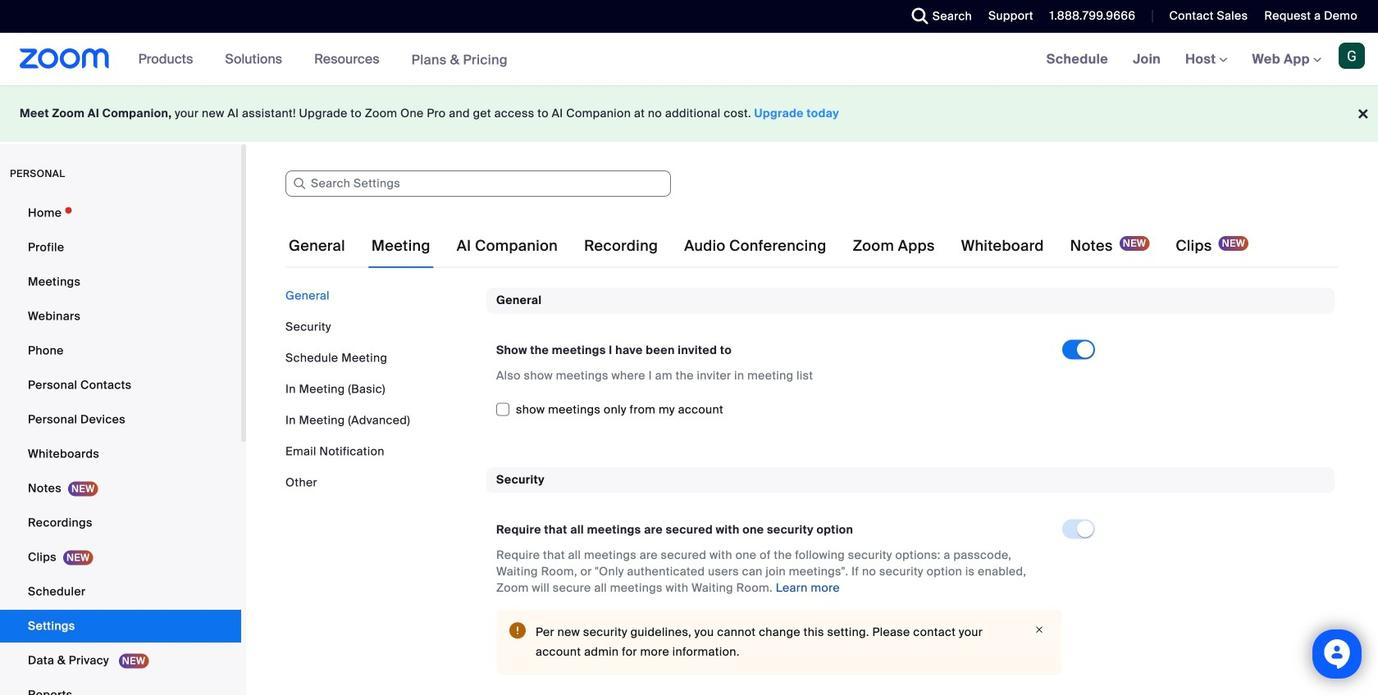 Task type: locate. For each thing, give the bounding box(es) containing it.
general element
[[487, 288, 1335, 441]]

warning image
[[510, 623, 526, 639]]

footer
[[0, 85, 1378, 142]]

security element
[[487, 468, 1335, 696]]

alert inside security "element"
[[496, 610, 1063, 675]]

menu bar
[[286, 288, 474, 491]]

zoom logo image
[[20, 48, 110, 69]]

product information navigation
[[126, 33, 520, 87]]

banner
[[0, 33, 1378, 87]]

personal menu menu
[[0, 197, 241, 696]]

alert
[[496, 610, 1063, 675]]



Task type: describe. For each thing, give the bounding box(es) containing it.
Search Settings text field
[[286, 171, 671, 197]]

close image
[[1030, 623, 1049, 638]]

meetings navigation
[[1034, 33, 1378, 87]]

profile picture image
[[1339, 43, 1365, 69]]

tabs of my account settings page tab list
[[286, 223, 1252, 269]]



Task type: vqa. For each thing, say whether or not it's contained in the screenshot.
Tabs of my account settings page 'tab list'
yes



